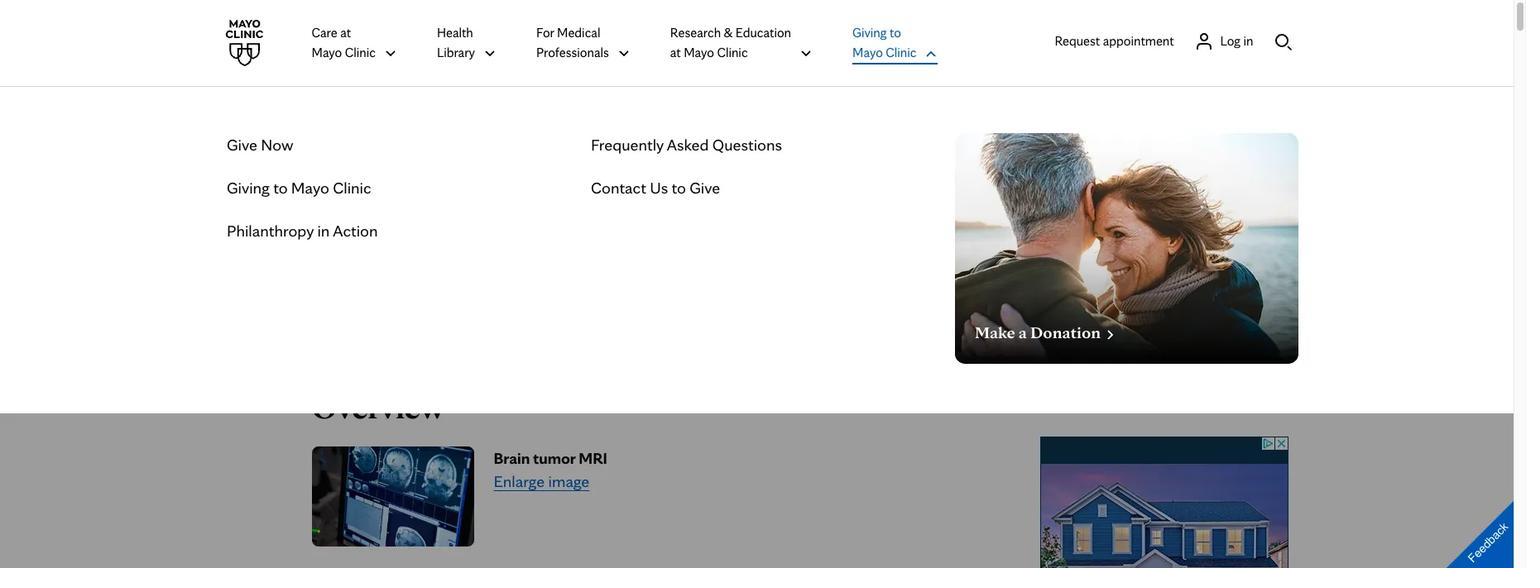 Task type: vqa. For each thing, say whether or not it's contained in the screenshot.
"Mayo" within the Care at Mayo Clinic
yes



Task type: describe. For each thing, give the bounding box(es) containing it.
brain tumor mri image
[[312, 447, 474, 547]]

give now
[[227, 135, 294, 155]]

for medical professionals
[[536, 25, 609, 60]]

Philanthropy in Action text field
[[227, 219, 378, 243]]

research
[[670, 25, 721, 41]]

clinic inside care at mayo clinic
[[345, 45, 376, 60]]

at inside research & education at mayo clinic
[[670, 45, 681, 60]]

request an appointment
[[330, 221, 467, 237]]

1 vertical spatial giving to mayo clinic
[[227, 178, 371, 198]]

advertisement region
[[1040, 437, 1288, 569]]

at inside care at mayo clinic
[[340, 25, 351, 41]]

make a
[[975, 323, 1027, 343]]

in for philanthropy
[[317, 221, 330, 241]]

an
[[378, 221, 391, 237]]

feedback
[[1466, 520, 1511, 566]]

research & education at mayo clinic
[[670, 25, 791, 60]]

giving to mayo clinic link
[[227, 176, 371, 199]]

brain tumor mri enlarge image
[[494, 449, 608, 492]]

now
[[261, 135, 294, 155]]

contact
[[591, 178, 646, 198]]

Frequently Asked Questions text field
[[591, 133, 782, 156]]

research & education at mayo clinic button
[[670, 22, 813, 64]]

request for request an appointment
[[330, 221, 375, 237]]

0 vertical spatial mri
[[302, 154, 375, 202]]

mri link
[[302, 154, 375, 202]]

mayo inside research & education at mayo clinic
[[684, 45, 714, 60]]

request for request appointment
[[1055, 33, 1100, 48]]

mri inside brain tumor mri enlarge image
[[579, 449, 608, 469]]

giving inside 'giving to mayo clinic' text box
[[227, 178, 270, 198]]

overview
[[312, 387, 445, 427]]

for medical professionals button
[[536, 22, 631, 64]]

give inside give now text field
[[227, 135, 257, 155]]

mayo inside giving to mayo clinic
[[853, 45, 883, 60]]

health library button
[[437, 22, 497, 64]]

health library
[[437, 25, 475, 60]]

us
[[650, 178, 668, 198]]

mri main content
[[0, 87, 1514, 569]]

professionals
[[536, 45, 609, 60]]

contact us to give link
[[591, 176, 720, 199]]

philanthropy
[[227, 221, 314, 241]]

giving to mayo clinic inside dropdown button
[[853, 25, 917, 60]]

Contact Us to Give text field
[[591, 176, 720, 199]]

log in link
[[1194, 31, 1254, 51]]

donation
[[1031, 323, 1101, 343]]

Log in text field
[[1221, 31, 1254, 51]]

giving inside giving to mayo clinic
[[853, 25, 887, 41]]

request an appointment link
[[298, 216, 470, 243]]

asked
[[667, 135, 709, 155]]

none text field containing make a
[[975, 320, 1118, 343]]



Task type: locate. For each thing, give the bounding box(es) containing it.
at
[[340, 25, 351, 41], [670, 45, 681, 60]]

in inside log in text field
[[1244, 33, 1254, 48]]

request inside mri main content
[[330, 221, 375, 237]]

appointment
[[1103, 33, 1174, 48]]

clinic inside giving to mayo clinic
[[886, 45, 917, 60]]

care at mayo clinic
[[312, 25, 376, 60]]

make
[[975, 323, 1015, 343]]

request inside text box
[[1055, 33, 1100, 48]]

1 vertical spatial in
[[317, 221, 330, 241]]

0 horizontal spatial to
[[273, 178, 288, 198]]

1 horizontal spatial giving to mayo clinic
[[853, 25, 917, 60]]

request left 'appointment'
[[1055, 33, 1100, 48]]

mayo inside 'giving to mayo clinic' text box
[[291, 178, 329, 198]]

at down research
[[670, 45, 681, 60]]

clinic inside text box
[[333, 178, 371, 198]]

0 horizontal spatial give
[[227, 135, 257, 155]]

mri up image
[[579, 449, 608, 469]]

library
[[437, 45, 475, 60]]

0 horizontal spatial giving
[[227, 178, 270, 198]]

None text field
[[975, 320, 1118, 343]]

give right 'us'
[[690, 178, 720, 198]]

Request appointment text field
[[1055, 31, 1174, 51]]

request left an
[[330, 221, 375, 237]]

0 vertical spatial give
[[227, 135, 257, 155]]

enlarge
[[494, 472, 545, 492]]

&
[[724, 25, 733, 41]]

request
[[1055, 33, 1100, 48], [330, 221, 375, 237]]

0 vertical spatial at
[[340, 25, 351, 41]]

a
[[1019, 323, 1027, 343]]

1 vertical spatial mri
[[579, 449, 608, 469]]

mri up action
[[302, 154, 375, 202]]

give now link
[[227, 133, 294, 156]]

clinic inside research & education at mayo clinic
[[717, 45, 748, 60]]

mayo clinic home page image
[[221, 20, 267, 66]]

in inside philanthropy in action text box
[[317, 221, 330, 241]]

0 horizontal spatial request
[[330, 221, 375, 237]]

to
[[890, 25, 901, 41], [273, 178, 288, 198], [672, 178, 686, 198]]

1 vertical spatial give
[[690, 178, 720, 198]]

0 horizontal spatial in
[[317, 221, 330, 241]]

frequently
[[591, 135, 664, 155]]

1 horizontal spatial give
[[690, 178, 720, 198]]

1 horizontal spatial mri
[[579, 449, 608, 469]]

clinic
[[345, 45, 376, 60], [717, 45, 748, 60], [886, 45, 917, 60], [333, 178, 371, 198]]

give inside contact us to give text box
[[690, 178, 720, 198]]

feedback button
[[1433, 488, 1526, 569]]

mayo
[[312, 45, 342, 60], [684, 45, 714, 60], [853, 45, 883, 60], [291, 178, 329, 198]]

philanthropy in action
[[227, 221, 378, 241]]

Give Now text field
[[227, 133, 294, 156]]

0 horizontal spatial mri
[[302, 154, 375, 202]]

1 vertical spatial at
[[670, 45, 681, 60]]

medical
[[557, 25, 601, 41]]

give left now
[[227, 135, 257, 155]]

Giving to Mayo Clinic text field
[[227, 176, 371, 199]]

philanthropy in action link
[[227, 219, 378, 243]]

giving to mayo clinic button
[[853, 22, 938, 64]]

1 horizontal spatial to
[[672, 178, 686, 198]]

in for log
[[1244, 33, 1254, 48]]

in left action
[[317, 221, 330, 241]]

1 horizontal spatial request
[[1055, 33, 1100, 48]]

log
[[1221, 33, 1241, 48]]

1 vertical spatial request
[[330, 221, 375, 237]]

to inside giving to mayo clinic
[[890, 25, 901, 41]]

advertisement
[[1124, 399, 1205, 415]]

in right log
[[1244, 33, 1254, 48]]

0 horizontal spatial at
[[340, 25, 351, 41]]

contact us to give
[[591, 178, 720, 198]]

questions
[[713, 135, 782, 155]]

giving to mayo clinic
[[853, 25, 917, 60], [227, 178, 371, 198]]

request appointment link
[[1055, 31, 1174, 51]]

appointment
[[394, 221, 467, 237]]

action
[[333, 221, 378, 241]]

image
[[548, 472, 590, 492]]

request appointment
[[1055, 33, 1174, 48]]

1 horizontal spatial in
[[1244, 33, 1254, 48]]

frequently asked questions link
[[591, 133, 782, 156]]

1 vertical spatial giving
[[227, 178, 270, 198]]

education
[[736, 25, 791, 41]]

care at mayo clinic button
[[312, 22, 397, 64]]

log in
[[1221, 33, 1254, 48]]

at right the 'care'
[[340, 25, 351, 41]]

0 vertical spatial request
[[1055, 33, 1100, 48]]

care
[[312, 25, 338, 41]]

0 vertical spatial giving to mayo clinic
[[853, 25, 917, 60]]

mri
[[302, 154, 375, 202], [579, 449, 608, 469]]

health
[[437, 25, 473, 41]]

give
[[227, 135, 257, 155], [690, 178, 720, 198]]

tumor
[[533, 449, 576, 469]]

2 horizontal spatial to
[[890, 25, 901, 41]]

frequently asked questions
[[591, 135, 782, 155]]

0 vertical spatial giving
[[853, 25, 887, 41]]

0 horizontal spatial giving to mayo clinic
[[227, 178, 371, 198]]

1 horizontal spatial giving
[[853, 25, 887, 41]]

brain
[[494, 449, 530, 469]]

0 vertical spatial in
[[1244, 33, 1254, 48]]

1 horizontal spatial at
[[670, 45, 681, 60]]

for
[[536, 25, 554, 41]]

mayo inside care at mayo clinic
[[312, 45, 342, 60]]

giving
[[853, 25, 887, 41], [227, 178, 270, 198]]

in
[[1244, 33, 1254, 48], [317, 221, 330, 241]]



